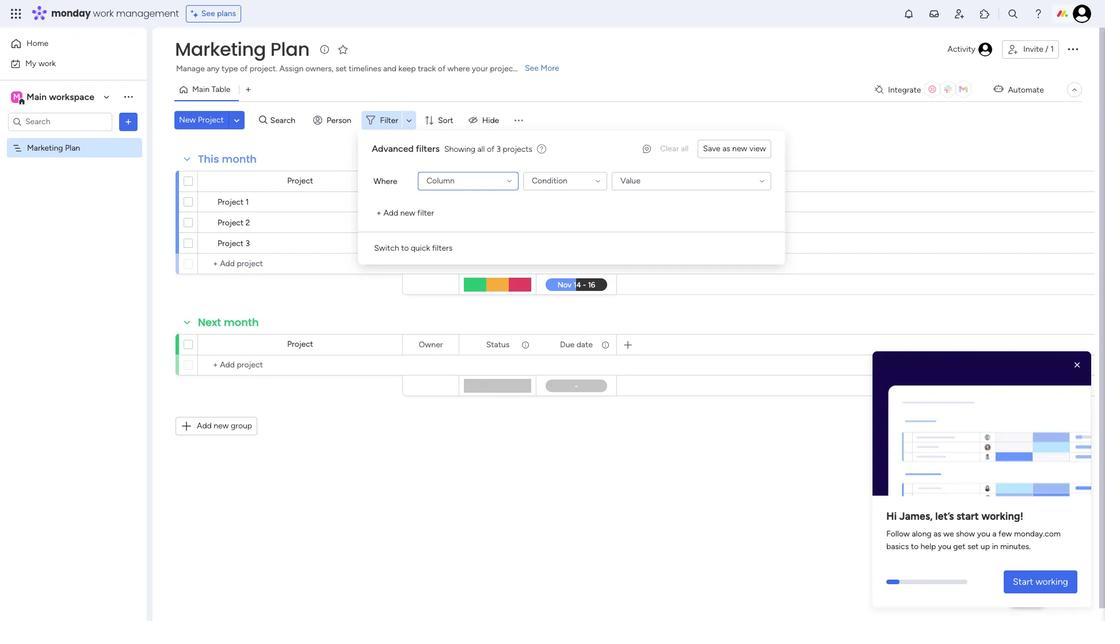 Task type: locate. For each thing, give the bounding box(es) containing it.
see for see plans
[[201, 9, 215, 18]]

main for main table
[[192, 85, 210, 94]]

apps image
[[980, 8, 991, 20]]

manage any type of project. assign owners, set timelines and keep track of where your project stands.
[[176, 64, 544, 74]]

follow
[[887, 530, 910, 540]]

of right type
[[240, 64, 248, 74]]

0 vertical spatial + add project text field
[[204, 257, 397, 271]]

1 horizontal spatial plan
[[271, 36, 310, 62]]

my work button
[[7, 54, 124, 73]]

angle down image
[[234, 116, 240, 125]]

2 all from the left
[[478, 144, 485, 154]]

add to favorites image
[[337, 43, 349, 55]]

1 horizontal spatial marketing plan
[[175, 36, 310, 62]]

+ add new filter
[[377, 208, 434, 218]]

up
[[981, 543, 990, 552]]

1 horizontal spatial 1
[[1051, 44, 1054, 54]]

0 vertical spatial due date field
[[558, 175, 596, 188]]

new project button
[[174, 111, 229, 130]]

1 horizontal spatial see
[[525, 63, 539, 73]]

0 horizontal spatial marketing
[[27, 143, 63, 153]]

menu image
[[513, 115, 525, 126]]

new left filter
[[400, 208, 416, 218]]

0 horizontal spatial add
[[197, 422, 212, 431]]

filter
[[380, 115, 398, 125]]

main
[[192, 85, 210, 94], [26, 91, 47, 102]]

main inside button
[[192, 85, 210, 94]]

progress bar
[[887, 580, 900, 585]]

1 inside button
[[1051, 44, 1054, 54]]

1 vertical spatial owner
[[419, 340, 443, 350]]

1 vertical spatial filters
[[432, 244, 453, 253]]

1 right '/'
[[1051, 44, 1054, 54]]

owners,
[[306, 64, 334, 74]]

add
[[384, 208, 398, 218], [197, 422, 212, 431]]

3 left projects at left top
[[497, 144, 501, 154]]

0 horizontal spatial work
[[38, 58, 56, 68]]

add view image
[[246, 86, 251, 94]]

Marketing Plan field
[[172, 36, 313, 62]]

0 vertical spatial due date
[[560, 177, 593, 186]]

1 horizontal spatial new
[[400, 208, 416, 218]]

project inside new project button
[[198, 115, 224, 125]]

1 vertical spatial you
[[939, 543, 952, 552]]

0 vertical spatial marketing plan
[[175, 36, 310, 62]]

2 horizontal spatial new
[[733, 144, 748, 154]]

0 vertical spatial status
[[486, 177, 510, 186]]

1 horizontal spatial of
[[438, 64, 446, 74]]

advanced
[[372, 143, 414, 154]]

v2 user feedback image
[[643, 143, 651, 155]]

autopilot image
[[994, 82, 1004, 97]]

month for this month
[[222, 152, 257, 166]]

assign
[[280, 64, 304, 74]]

as left we at the right bottom of page
[[934, 530, 942, 540]]

set left up
[[968, 543, 979, 552]]

0 horizontal spatial all
[[478, 144, 485, 154]]

0 horizontal spatial new
[[214, 422, 229, 431]]

1 vertical spatial new
[[400, 208, 416, 218]]

1 horizontal spatial to
[[911, 543, 919, 552]]

work for monday
[[93, 7, 114, 20]]

0 vertical spatial work
[[93, 7, 114, 20]]

3 inside advanced filters showing all of 3 projects
[[497, 144, 501, 154]]

3 down 2
[[246, 239, 250, 249]]

1 vertical spatial to
[[911, 543, 919, 552]]

you
[[978, 530, 991, 540], [939, 543, 952, 552]]

0 vertical spatial owner field
[[416, 175, 446, 188]]

any
[[207, 64, 220, 74]]

follow along as we show you a few monday.com basics to help you get set up in minutes.
[[887, 530, 1061, 552]]

0 horizontal spatial as
[[723, 144, 731, 154]]

0 horizontal spatial of
[[240, 64, 248, 74]]

all right clear
[[681, 144, 689, 154]]

2 status from the top
[[486, 340, 510, 350]]

condition
[[532, 176, 568, 186]]

plan down 'search in workspace' field
[[65, 143, 80, 153]]

Owner field
[[416, 175, 446, 188], [416, 339, 446, 352]]

0 vertical spatial new
[[733, 144, 748, 154]]

new left "view"
[[733, 144, 748, 154]]

new
[[733, 144, 748, 154], [400, 208, 416, 218], [214, 422, 229, 431]]

main right "workspace" image
[[26, 91, 47, 102]]

hi james, let's start working!
[[887, 511, 1024, 524]]

save
[[703, 144, 721, 154]]

set down add to favorites icon on the left top of page
[[336, 64, 347, 74]]

month right the this
[[222, 152, 257, 166]]

0 vertical spatial month
[[222, 152, 257, 166]]

collapse board header image
[[1071, 85, 1080, 94]]

project
[[490, 64, 516, 74]]

2 status field from the top
[[484, 339, 513, 352]]

filters
[[416, 143, 440, 154], [432, 244, 453, 253]]

0 vertical spatial due
[[560, 177, 575, 186]]

main table
[[192, 85, 231, 94]]

clear
[[660, 144, 679, 154]]

lottie animation element
[[873, 352, 1092, 501]]

1 vertical spatial work
[[38, 58, 56, 68]]

1 vertical spatial due date
[[560, 340, 593, 350]]

1 all from the left
[[681, 144, 689, 154]]

james,
[[900, 511, 933, 524]]

0 horizontal spatial set
[[336, 64, 347, 74]]

track
[[418, 64, 436, 74]]

Status field
[[484, 175, 513, 188], [484, 339, 513, 352]]

of inside advanced filters showing all of 3 projects
[[487, 144, 495, 154]]

1 vertical spatial set
[[968, 543, 979, 552]]

monday
[[51, 7, 91, 20]]

1 horizontal spatial you
[[978, 530, 991, 540]]

as inside button
[[723, 144, 731, 154]]

1 owner from the top
[[419, 177, 443, 186]]

1 vertical spatial status
[[486, 340, 510, 350]]

1 vertical spatial month
[[224, 316, 259, 330]]

0 vertical spatial to
[[401, 244, 409, 253]]

1 vertical spatial add
[[197, 422, 212, 431]]

marketing up any
[[175, 36, 266, 62]]

1 vertical spatial + add project text field
[[204, 359, 397, 373]]

1 vertical spatial see
[[525, 63, 539, 73]]

save as new view
[[703, 144, 766, 154]]

plan up the assign
[[271, 36, 310, 62]]

add right '+'
[[384, 208, 398, 218]]

filters inside button
[[432, 244, 453, 253]]

monday.com
[[1015, 530, 1061, 540]]

project 1
[[218, 198, 249, 207]]

1 vertical spatial status field
[[484, 339, 513, 352]]

see left more
[[525, 63, 539, 73]]

column information image for due date
[[601, 341, 610, 350]]

1 horizontal spatial 3
[[497, 144, 501, 154]]

you left a
[[978, 530, 991, 540]]

let's
[[936, 511, 954, 524]]

1 vertical spatial due date field
[[558, 339, 596, 352]]

column information image
[[521, 177, 530, 186]]

automate
[[1009, 85, 1045, 95]]

showing
[[445, 144, 476, 154]]

0 horizontal spatial to
[[401, 244, 409, 253]]

1 vertical spatial marketing
[[27, 143, 63, 153]]

2
[[246, 218, 250, 228]]

2 owner from the top
[[419, 340, 443, 350]]

work
[[93, 7, 114, 20], [38, 58, 56, 68]]

main inside workspace selection element
[[26, 91, 47, 102]]

see left plans
[[201, 9, 215, 18]]

marketing down 'search in workspace' field
[[27, 143, 63, 153]]

month
[[222, 152, 257, 166], [224, 316, 259, 330]]

0 horizontal spatial marketing plan
[[27, 143, 80, 153]]

hi
[[887, 511, 897, 524]]

activity
[[948, 44, 976, 54]]

minutes.
[[1001, 543, 1031, 552]]

month right next
[[224, 316, 259, 330]]

lottie animation image
[[873, 356, 1092, 501]]

1 horizontal spatial set
[[968, 543, 979, 552]]

working
[[1036, 577, 1069, 588]]

invite members image
[[954, 8, 966, 20]]

Due date field
[[558, 175, 596, 188], [558, 339, 596, 352]]

0 vertical spatial 3
[[497, 144, 501, 154]]

work right monday
[[93, 7, 114, 20]]

of right track
[[438, 64, 446, 74]]

column information image
[[601, 177, 610, 186], [521, 341, 530, 350], [601, 341, 610, 350]]

as right save
[[723, 144, 731, 154]]

1 vertical spatial plan
[[65, 143, 80, 153]]

see inside "button"
[[201, 9, 215, 18]]

0 vertical spatial filters
[[416, 143, 440, 154]]

marketing plan down 'search in workspace' field
[[27, 143, 80, 153]]

filter button
[[362, 111, 416, 130]]

1 horizontal spatial main
[[192, 85, 210, 94]]

james peterson image
[[1073, 5, 1092, 23]]

as
[[723, 144, 731, 154], [934, 530, 942, 540]]

2 horizontal spatial of
[[487, 144, 495, 154]]

home
[[26, 39, 48, 48]]

to inside button
[[401, 244, 409, 253]]

to left "quick"
[[401, 244, 409, 253]]

1 vertical spatial marketing plan
[[27, 143, 80, 153]]

project 2
[[218, 218, 250, 228]]

0 vertical spatial as
[[723, 144, 731, 154]]

type
[[222, 64, 238, 74]]

to
[[401, 244, 409, 253], [911, 543, 919, 552]]

0 vertical spatial you
[[978, 530, 991, 540]]

new for filter
[[400, 208, 416, 218]]

option
[[0, 138, 147, 140]]

0 horizontal spatial main
[[26, 91, 47, 102]]

0 vertical spatial owner
[[419, 177, 443, 186]]

monday work management
[[51, 7, 179, 20]]

see
[[201, 9, 215, 18], [525, 63, 539, 73]]

1 status field from the top
[[484, 175, 513, 188]]

see for see more
[[525, 63, 539, 73]]

help image
[[1033, 8, 1045, 20]]

0 horizontal spatial see
[[201, 9, 215, 18]]

filters right "quick"
[[432, 244, 453, 253]]

start working
[[1013, 577, 1069, 588]]

to left help
[[911, 543, 919, 552]]

0 vertical spatial date
[[577, 177, 593, 186]]

0 vertical spatial see
[[201, 9, 215, 18]]

1 horizontal spatial work
[[93, 7, 114, 20]]

switch
[[374, 244, 399, 253]]

dapulse integrations image
[[875, 86, 884, 94]]

1 horizontal spatial as
[[934, 530, 942, 540]]

due
[[560, 177, 575, 186], [560, 340, 575, 350]]

work right my
[[38, 58, 56, 68]]

0 horizontal spatial you
[[939, 543, 952, 552]]

workspace selection element
[[11, 90, 96, 105]]

where
[[448, 64, 470, 74]]

0 horizontal spatial plan
[[65, 143, 80, 153]]

of left projects at left top
[[487, 144, 495, 154]]

select product image
[[10, 8, 22, 20]]

table
[[212, 85, 231, 94]]

few
[[999, 530, 1013, 540]]

all right showing
[[478, 144, 485, 154]]

1 + add project text field from the top
[[204, 257, 397, 271]]

/
[[1046, 44, 1049, 54]]

marketing inside list box
[[27, 143, 63, 153]]

add left group at the left bottom
[[197, 422, 212, 431]]

Search in workspace field
[[24, 115, 96, 128]]

1 vertical spatial date
[[577, 340, 593, 350]]

+ Add project text field
[[204, 257, 397, 271], [204, 359, 397, 373]]

1 vertical spatial 3
[[246, 239, 250, 249]]

plans
[[217, 9, 236, 18]]

main left table
[[192, 85, 210, 94]]

of
[[240, 64, 248, 74], [438, 64, 446, 74], [487, 144, 495, 154]]

filters down sort 'popup button' on the left
[[416, 143, 440, 154]]

you down we at the right bottom of page
[[939, 543, 952, 552]]

next
[[198, 316, 221, 330]]

0 vertical spatial status field
[[484, 175, 513, 188]]

1 horizontal spatial add
[[384, 208, 398, 218]]

1 up 2
[[246, 198, 249, 207]]

work inside button
[[38, 58, 56, 68]]

and
[[383, 64, 397, 74]]

clear all
[[660, 144, 689, 154]]

owner for first the owner field from the bottom
[[419, 340, 443, 350]]

0 vertical spatial 1
[[1051, 44, 1054, 54]]

1 horizontal spatial all
[[681, 144, 689, 154]]

1 vertical spatial owner field
[[416, 339, 446, 352]]

Next month field
[[195, 316, 262, 331]]

1
[[1051, 44, 1054, 54], [246, 198, 249, 207]]

new inside button
[[733, 144, 748, 154]]

0 horizontal spatial 1
[[246, 198, 249, 207]]

invite
[[1024, 44, 1044, 54]]

see more
[[525, 63, 560, 73]]

see more link
[[524, 63, 561, 74]]

0 vertical spatial marketing
[[175, 36, 266, 62]]

1 vertical spatial as
[[934, 530, 942, 540]]

as inside follow along as we show you a few monday.com basics to help you get set up in minutes.
[[934, 530, 942, 540]]

invite / 1
[[1024, 44, 1054, 54]]

sort
[[438, 115, 454, 125]]

marketing plan up type
[[175, 36, 310, 62]]

1 vertical spatial due
[[560, 340, 575, 350]]

new
[[179, 115, 196, 125]]

+ add new filter button
[[372, 204, 439, 223]]

2 date from the top
[[577, 340, 593, 350]]

new left group at the left bottom
[[214, 422, 229, 431]]



Task type: describe. For each thing, give the bounding box(es) containing it.
column
[[427, 176, 455, 186]]

in
[[992, 543, 999, 552]]

add new group button
[[176, 418, 257, 436]]

0 horizontal spatial 3
[[246, 239, 250, 249]]

view
[[750, 144, 766, 154]]

marketing plan inside list box
[[27, 143, 80, 153]]

advanced filters showing all of 3 projects
[[372, 143, 533, 154]]

new project
[[179, 115, 224, 125]]

person button
[[308, 111, 358, 130]]

working!
[[982, 511, 1024, 524]]

0 vertical spatial set
[[336, 64, 347, 74]]

basics
[[887, 543, 909, 552]]

2 due from the top
[[560, 340, 575, 350]]

main for main workspace
[[26, 91, 47, 102]]

work for my
[[38, 58, 56, 68]]

1 vertical spatial 1
[[246, 198, 249, 207]]

v2 search image
[[259, 114, 268, 127]]

inbox image
[[929, 8, 940, 20]]

arrow down image
[[402, 113, 416, 127]]

project 3
[[218, 239, 250, 249]]

1 due from the top
[[560, 177, 575, 186]]

workspace options image
[[123, 91, 134, 103]]

this month
[[198, 152, 257, 166]]

1 horizontal spatial marketing
[[175, 36, 266, 62]]

marketing plan list box
[[0, 136, 147, 313]]

to inside follow along as we show you a few monday.com basics to help you get set up in minutes.
[[911, 543, 919, 552]]

show
[[957, 530, 976, 540]]

activity button
[[943, 40, 998, 59]]

2 due date field from the top
[[558, 339, 596, 352]]

1 date from the top
[[577, 177, 593, 186]]

learn more image
[[537, 144, 546, 155]]

workspace
[[49, 91, 94, 102]]

2 due date from the top
[[560, 340, 593, 350]]

switch to quick filters
[[374, 244, 453, 253]]

search everything image
[[1008, 8, 1019, 20]]

set inside follow along as we show you a few monday.com basics to help you get set up in minutes.
[[968, 543, 979, 552]]

options image
[[123, 116, 134, 128]]

1 status from the top
[[486, 177, 510, 186]]

along
[[912, 530, 932, 540]]

this
[[198, 152, 219, 166]]

management
[[116, 7, 179, 20]]

see plans button
[[186, 5, 241, 22]]

projects
[[503, 144, 533, 154]]

keep
[[399, 64, 416, 74]]

workspace image
[[11, 91, 22, 103]]

options image
[[1067, 42, 1080, 56]]

timelines
[[349, 64, 381, 74]]

start
[[957, 511, 979, 524]]

help
[[1018, 593, 1038, 604]]

main workspace
[[26, 91, 94, 102]]

start
[[1013, 577, 1034, 588]]

integrate
[[889, 85, 922, 95]]

manage
[[176, 64, 205, 74]]

person
[[327, 115, 351, 125]]

month for next month
[[224, 316, 259, 330]]

show board description image
[[318, 44, 332, 55]]

see plans
[[201, 9, 236, 18]]

project.
[[250, 64, 278, 74]]

+
[[377, 208, 382, 218]]

0 vertical spatial plan
[[271, 36, 310, 62]]

your
[[472, 64, 488, 74]]

Search field
[[268, 112, 302, 128]]

help button
[[1008, 589, 1048, 608]]

m
[[13, 92, 20, 102]]

invite / 1 button
[[1003, 40, 1060, 59]]

column information image for status
[[521, 341, 530, 350]]

new for view
[[733, 144, 748, 154]]

1 due date field from the top
[[558, 175, 596, 188]]

save as new view button
[[698, 140, 772, 158]]

clear all button
[[656, 140, 694, 158]]

help
[[921, 543, 937, 552]]

next month
[[198, 316, 259, 330]]

my work
[[25, 58, 56, 68]]

notifications image
[[904, 8, 915, 20]]

value
[[621, 176, 641, 186]]

switch to quick filters button
[[370, 240, 457, 258]]

where
[[374, 177, 398, 186]]

sort button
[[420, 111, 460, 130]]

plan inside list box
[[65, 143, 80, 153]]

stands.
[[518, 64, 544, 74]]

2 owner field from the top
[[416, 339, 446, 352]]

main table button
[[174, 81, 239, 99]]

filter
[[418, 208, 434, 218]]

more
[[541, 63, 560, 73]]

all inside advanced filters showing all of 3 projects
[[478, 144, 485, 154]]

2 vertical spatial new
[[214, 422, 229, 431]]

a
[[993, 530, 997, 540]]

hide button
[[464, 111, 506, 130]]

0 vertical spatial add
[[384, 208, 398, 218]]

This month field
[[195, 152, 260, 167]]

home button
[[7, 35, 124, 53]]

2 + add project text field from the top
[[204, 359, 397, 373]]

start working button
[[1004, 571, 1078, 594]]

my
[[25, 58, 36, 68]]

get
[[954, 543, 966, 552]]

close image
[[1072, 360, 1084, 371]]

group
[[231, 422, 252, 431]]

owner for first the owner field from the top
[[419, 177, 443, 186]]

all inside clear all button
[[681, 144, 689, 154]]

1 owner field from the top
[[416, 175, 446, 188]]

hide
[[482, 115, 499, 125]]

1 due date from the top
[[560, 177, 593, 186]]

quick
[[411, 244, 430, 253]]



Task type: vqa. For each thing, say whether or not it's contained in the screenshot.
the middle app logo
no



